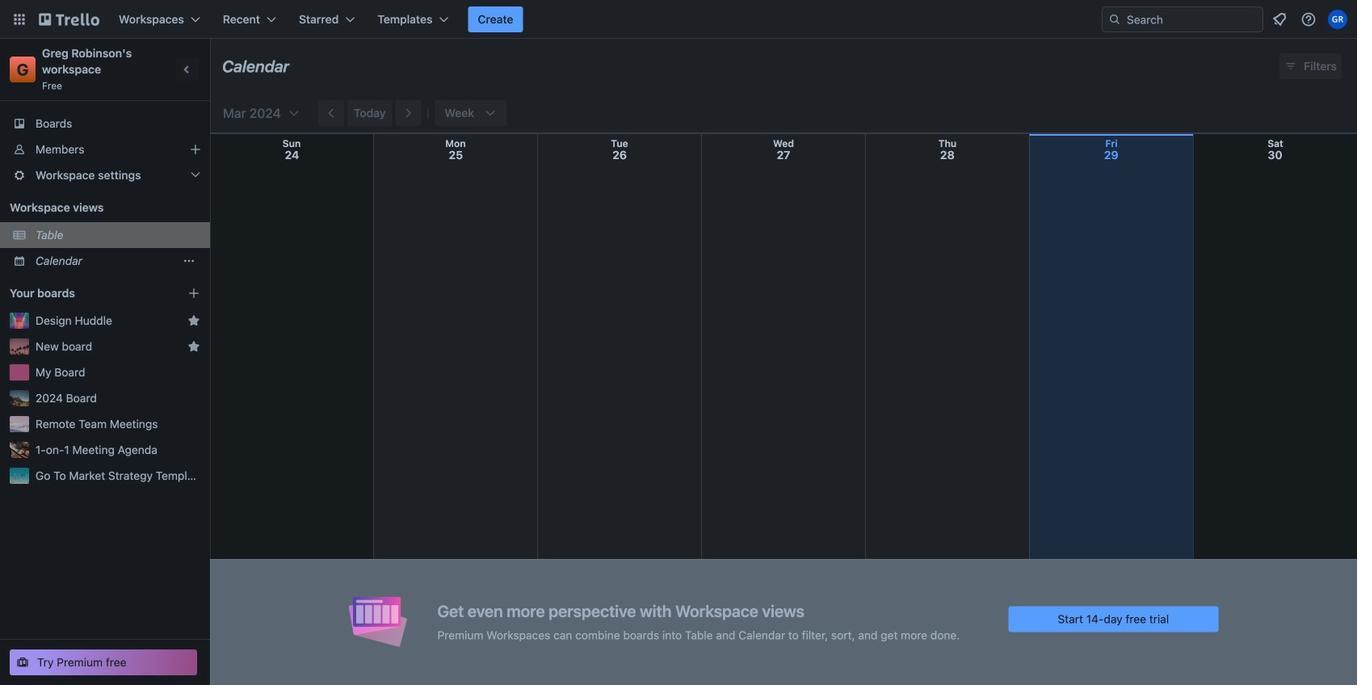 Task type: describe. For each thing, give the bounding box(es) containing it.
workspace actions menu image
[[183, 255, 196, 267]]

workspace navigation collapse icon image
[[176, 58, 199, 81]]

2 starred icon image from the top
[[187, 340, 200, 353]]

your boards with 7 items element
[[10, 284, 163, 303]]

add board image
[[187, 287, 200, 300]]

greg robinson (gregrobinson96) image
[[1328, 10, 1348, 29]]

open information menu image
[[1301, 11, 1317, 27]]

back to home image
[[39, 6, 99, 32]]



Task type: locate. For each thing, give the bounding box(es) containing it.
starred icon image
[[187, 314, 200, 327], [187, 340, 200, 353]]

1 starred icon image from the top
[[187, 314, 200, 327]]

primary element
[[0, 0, 1357, 39]]

0 vertical spatial starred icon image
[[187, 314, 200, 327]]

None text field
[[222, 51, 290, 82]]

Search field
[[1102, 6, 1264, 32]]

0 notifications image
[[1270, 10, 1290, 29]]

search image
[[1109, 13, 1121, 26]]

1 vertical spatial starred icon image
[[187, 340, 200, 353]]



Task type: vqa. For each thing, say whether or not it's contained in the screenshot.
🤔Have you considered... link
no



